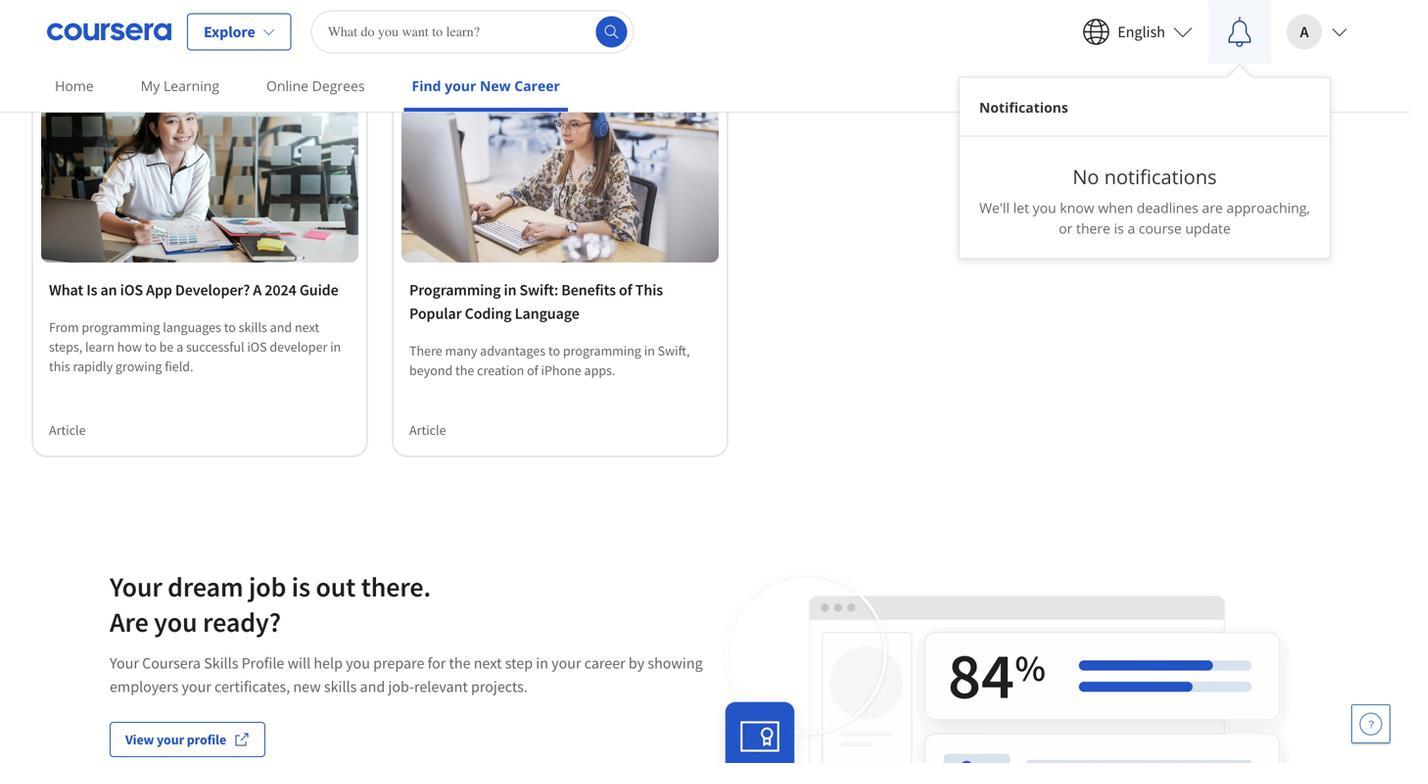 Task type: vqa. For each thing, say whether or not it's contained in the screenshot.
'Security,' to the right
no



Task type: locate. For each thing, give the bounding box(es) containing it.
1 horizontal spatial to
[[224, 318, 236, 336]]

career left the right
[[140, 21, 181, 41]]

career left by
[[585, 653, 626, 673]]

0 horizontal spatial out
[[76, 21, 98, 41]]

programming inside from programming languages to skills and next steps, learn how to be a successful ios developer in this rapidly growing field.
[[82, 318, 160, 336]]

0 vertical spatial the
[[456, 361, 475, 379]]

0 vertical spatial skills
[[239, 318, 267, 336]]

new
[[480, 76, 511, 95]]

1 vertical spatial the
[[449, 653, 471, 673]]

ios
[[120, 280, 143, 300], [247, 338, 267, 355]]

in right step on the left bottom of the page
[[536, 653, 549, 673]]

programming up how
[[82, 318, 160, 336]]

prepare
[[373, 653, 425, 673]]

1 horizontal spatial skills
[[324, 677, 357, 696]]

2 vertical spatial is
[[292, 569, 311, 604]]

programming
[[82, 318, 160, 336], [563, 342, 642, 359]]

profile
[[242, 653, 284, 673]]

1 vertical spatial for
[[428, 653, 446, 673]]

0 horizontal spatial career
[[140, 21, 181, 41]]

learning
[[164, 76, 219, 95]]

job
[[249, 569, 286, 604]]

your dream job is out there. are you ready?
[[110, 569, 431, 639]]

out left there.
[[316, 569, 356, 604]]

1 vertical spatial programming
[[563, 342, 642, 359]]

growing
[[116, 357, 162, 375]]

a right be
[[176, 338, 183, 355]]

or
[[1059, 219, 1073, 238]]

2 article from the left
[[410, 421, 446, 439]]

0 vertical spatial of
[[619, 280, 633, 300]]

0 vertical spatial and
[[270, 318, 292, 336]]

for inside your coursera skills profile will help you prepare for the next step in your career by showing employers your certificates, new skills and job-relevant projects.
[[428, 653, 446, 673]]

swift:
[[520, 280, 559, 300]]

employers
[[110, 677, 179, 696]]

and inside your coursera skills profile will help you prepare for the next step in your career by showing employers your certificates, new skills and job-relevant projects.
[[360, 677, 385, 696]]

next up projects.
[[474, 653, 502, 673]]

1 horizontal spatial career
[[585, 653, 626, 673]]

2 horizontal spatial you
[[1033, 198, 1057, 217]]

this right if
[[113, 21, 137, 41]]

1 horizontal spatial and
[[360, 677, 385, 696]]

view your profile button
[[110, 722, 266, 757]]

0 vertical spatial a
[[1128, 219, 1136, 238]]

of down the advantages
[[527, 361, 539, 379]]

2 horizontal spatial to
[[549, 342, 560, 359]]

article down rapidly
[[49, 421, 86, 439]]

home link
[[47, 64, 102, 108]]

0 vertical spatial ios
[[120, 280, 143, 300]]

my learning link
[[133, 64, 227, 108]]

your up employers
[[110, 653, 139, 673]]

to left be
[[145, 338, 157, 355]]

your right view
[[157, 731, 184, 748]]

0 vertical spatial next
[[295, 318, 320, 336]]

in inside there many advantages to programming in swift, beyond the creation of iphone apps.
[[644, 342, 655, 359]]

programming up apps.
[[563, 342, 642, 359]]

ios left developer
[[247, 338, 267, 355]]

1 vertical spatial this
[[49, 357, 70, 375]]

0 horizontal spatial you
[[154, 605, 197, 639]]

0 horizontal spatial and
[[270, 318, 292, 336]]

what is an ios app developer? a 2024 guide link
[[49, 278, 351, 302]]

1 vertical spatial a
[[253, 280, 262, 300]]

in left swift,
[[644, 342, 655, 359]]

0 horizontal spatial of
[[527, 361, 539, 379]]

1 horizontal spatial of
[[619, 280, 633, 300]]

1 vertical spatial career
[[585, 653, 626, 673]]

0 vertical spatial for
[[232, 21, 250, 41]]

this down "steps,"
[[49, 357, 70, 375]]

0 horizontal spatial article
[[49, 421, 86, 439]]

be
[[159, 338, 174, 355]]

your
[[445, 76, 477, 95], [552, 653, 582, 673], [182, 677, 211, 696], [157, 731, 184, 748]]

find
[[412, 76, 441, 95]]

the up relevant on the bottom of the page
[[449, 653, 471, 673]]

your inside your dream job is out there. are you ready?
[[110, 569, 162, 604]]

to up the iphone
[[549, 342, 560, 359]]

you
[[1033, 198, 1057, 217], [154, 605, 197, 639], [346, 653, 370, 673]]

0 horizontal spatial this
[[49, 357, 70, 375]]

ready?
[[203, 605, 281, 639]]

this
[[113, 21, 137, 41], [49, 357, 70, 375]]

are
[[110, 605, 149, 639]]

popular
[[410, 303, 462, 323]]

0 vertical spatial this
[[113, 21, 137, 41]]

swift,
[[658, 342, 690, 359]]

0 vertical spatial out
[[76, 21, 98, 41]]

to
[[224, 318, 236, 336], [145, 338, 157, 355], [549, 342, 560, 359]]

2 your from the top
[[110, 653, 139, 673]]

an
[[100, 280, 117, 300]]

2 horizontal spatial is
[[1115, 219, 1125, 238]]

1 vertical spatial you
[[154, 605, 197, 639]]

in
[[504, 280, 517, 300], [330, 338, 341, 355], [644, 342, 655, 359], [536, 653, 549, 673]]

1 horizontal spatial a
[[1301, 22, 1309, 42]]

1 vertical spatial next
[[474, 653, 502, 673]]

profile
[[187, 731, 226, 748]]

in right developer
[[330, 338, 341, 355]]

next
[[295, 318, 320, 336], [474, 653, 502, 673]]

article
[[49, 421, 86, 439], [410, 421, 446, 439]]

career inside your coursera skills profile will help you prepare for the next step in your career by showing employers your certificates, new skills and job-relevant projects.
[[585, 653, 626, 673]]

article for programming in swift: benefits of this popular coding language
[[410, 421, 446, 439]]

1 your from the top
[[110, 569, 162, 604]]

your right step on the left bottom of the page
[[552, 653, 582, 673]]

you right let
[[1033, 198, 1057, 217]]

a down when
[[1128, 219, 1136, 238]]

there many advantages to programming in swift, beyond the creation of iphone apps.
[[410, 342, 690, 379]]

0 vertical spatial your
[[110, 569, 162, 604]]

0 horizontal spatial next
[[295, 318, 320, 336]]

in left swift:
[[504, 280, 517, 300]]

None search field
[[311, 10, 635, 53]]

is right job
[[292, 569, 311, 604]]

the
[[456, 361, 475, 379], [449, 653, 471, 673]]

skills
[[204, 653, 239, 673]]

0 horizontal spatial a
[[176, 338, 183, 355]]

0 vertical spatial you
[[1033, 198, 1057, 217]]

out left if
[[76, 21, 98, 41]]

a
[[1301, 22, 1309, 42], [253, 280, 262, 300]]

1 vertical spatial a
[[176, 338, 183, 355]]

certificates,
[[215, 677, 290, 696]]

and left job-
[[360, 677, 385, 696]]

is left the right
[[184, 21, 195, 41]]

in inside programming in swift: benefits of this popular coding language
[[504, 280, 517, 300]]

of
[[619, 280, 633, 300], [527, 361, 539, 379]]

1 article from the left
[[49, 421, 86, 439]]

1 vertical spatial out
[[316, 569, 356, 604]]

english
[[1118, 22, 1166, 42]]

to for a
[[224, 318, 236, 336]]

0 vertical spatial programming
[[82, 318, 160, 336]]

0 vertical spatial career
[[140, 21, 181, 41]]

projects.
[[471, 677, 528, 696]]

graphic of the learner profile page image
[[705, 569, 1301, 763]]

1 horizontal spatial out
[[316, 569, 356, 604]]

for
[[232, 21, 250, 41], [428, 653, 446, 673]]

there
[[410, 342, 443, 359]]

your for your dream job is out there. are you ready?
[[110, 569, 162, 604]]

a
[[1128, 219, 1136, 238], [176, 338, 183, 355]]

will
[[288, 653, 311, 673]]

1 horizontal spatial ios
[[247, 338, 267, 355]]

your
[[110, 569, 162, 604], [110, 653, 139, 673]]

ios right an
[[120, 280, 143, 300]]

this
[[636, 280, 663, 300]]

article down beyond
[[410, 421, 446, 439]]

is
[[184, 21, 195, 41], [1115, 219, 1125, 238], [292, 569, 311, 604]]

to inside there many advantages to programming in swift, beyond the creation of iphone apps.
[[549, 342, 560, 359]]

1 vertical spatial and
[[360, 677, 385, 696]]

1 horizontal spatial for
[[428, 653, 446, 673]]

the down "many"
[[456, 361, 475, 379]]

the inside there many advantages to programming in swift, beyond the creation of iphone apps.
[[456, 361, 475, 379]]

view
[[125, 731, 154, 748]]

0 horizontal spatial a
[[253, 280, 262, 300]]

field.
[[165, 357, 194, 375]]

0 horizontal spatial skills
[[239, 318, 267, 336]]

online
[[267, 76, 309, 95]]

right
[[198, 21, 229, 41]]

1 vertical spatial is
[[1115, 219, 1125, 238]]

0 vertical spatial a
[[1301, 22, 1309, 42]]

guide
[[300, 280, 339, 300]]

of left the this
[[619, 280, 633, 300]]

1 vertical spatial your
[[110, 653, 139, 673]]

2 vertical spatial you
[[346, 653, 370, 673]]

career
[[515, 76, 560, 95]]

1 horizontal spatial article
[[410, 421, 446, 439]]

skills up successful
[[239, 318, 267, 336]]

you inside your dream job is out there. are you ready?
[[154, 605, 197, 639]]

1 vertical spatial skills
[[324, 677, 357, 696]]

your down skills
[[182, 677, 211, 696]]

1 horizontal spatial next
[[474, 653, 502, 673]]

for up relevant on the bottom of the page
[[428, 653, 446, 673]]

for left you.
[[232, 21, 250, 41]]

view your profile
[[125, 731, 226, 748]]

your inside your coursera skills profile will help you prepare for the next step in your career by showing employers your certificates, new skills and job-relevant projects.
[[110, 653, 139, 673]]

and
[[270, 318, 292, 336], [360, 677, 385, 696]]

next up developer
[[295, 318, 320, 336]]

1 vertical spatial ios
[[247, 338, 267, 355]]

your right find
[[445, 76, 477, 95]]

skills down help on the left of the page
[[324, 677, 357, 696]]

1 vertical spatial of
[[527, 361, 539, 379]]

1 horizontal spatial programming
[[563, 342, 642, 359]]

your up the are
[[110, 569, 162, 604]]

is down when
[[1115, 219, 1125, 238]]

skills inside from programming languages to skills and next steps, learn how to be a successful ios developer in this rapidly growing field.
[[239, 318, 267, 336]]

0 horizontal spatial programming
[[82, 318, 160, 336]]

1 horizontal spatial a
[[1128, 219, 1136, 238]]

to up successful
[[224, 318, 236, 336]]

of inside programming in swift: benefits of this popular coding language
[[619, 280, 633, 300]]

0 horizontal spatial is
[[184, 21, 195, 41]]

a inside popup button
[[1301, 22, 1309, 42]]

1 horizontal spatial you
[[346, 653, 370, 673]]

you right help on the left of the page
[[346, 653, 370, 673]]

job-
[[388, 677, 414, 696]]

1 horizontal spatial is
[[292, 569, 311, 604]]

online degrees link
[[259, 64, 373, 108]]

update
[[1186, 219, 1231, 238]]

relevant
[[414, 677, 468, 696]]

and up developer
[[270, 318, 292, 336]]

you up coursera
[[154, 605, 197, 639]]

out
[[76, 21, 98, 41], [316, 569, 356, 604]]



Task type: describe. For each thing, give the bounding box(es) containing it.
approaching,
[[1227, 198, 1311, 217]]

rapidly
[[73, 357, 113, 375]]

skills inside your coursera skills profile will help you prepare for the next step in your career by showing employers your certificates, new skills and job-relevant projects.
[[324, 677, 357, 696]]

next inside your coursera skills profile will help you prepare for the next step in your career by showing employers your certificates, new skills and job-relevant projects.
[[474, 653, 502, 673]]

advantages
[[480, 342, 546, 359]]

there.
[[361, 569, 431, 604]]

dream
[[168, 569, 244, 604]]

in inside from programming languages to skills and next steps, learn how to be a successful ios developer in this rapidly growing field.
[[330, 338, 341, 355]]

ios inside from programming languages to skills and next steps, learn how to be a successful ios developer in this rapidly growing field.
[[247, 338, 267, 355]]

your inside button
[[157, 731, 184, 748]]

2024
[[265, 280, 297, 300]]

app
[[146, 280, 172, 300]]

coursera
[[142, 653, 201, 673]]

figure out if this career is right for you.
[[31, 21, 282, 41]]

this inside from programming languages to skills and next steps, learn how to be a successful ios developer in this rapidly growing field.
[[49, 357, 70, 375]]

let
[[1014, 198, 1030, 217]]

a inside notifications no notifications we'll let you know when deadlines are approaching, or there is a course update
[[1128, 219, 1136, 238]]

deadlines
[[1137, 198, 1199, 217]]

0 vertical spatial is
[[184, 21, 195, 41]]

how
[[117, 338, 142, 355]]

language
[[515, 303, 580, 323]]

developer
[[270, 338, 328, 355]]

the inside your coursera skills profile will help you prepare for the next step in your career by showing employers your certificates, new skills and job-relevant projects.
[[449, 653, 471, 673]]

online degrees
[[267, 76, 365, 95]]

is inside notifications no notifications we'll let you know when deadlines are approaching, or there is a course update
[[1115, 219, 1125, 238]]

know
[[1061, 198, 1095, 217]]

from
[[49, 318, 79, 336]]

help
[[314, 653, 343, 673]]

a inside from programming languages to skills and next steps, learn how to be a successful ios developer in this rapidly growing field.
[[176, 338, 183, 355]]

your for your coursera skills profile will help you prepare for the next step in your career by showing employers your certificates, new skills and job-relevant projects.
[[110, 653, 139, 673]]

out inside your dream job is out there. are you ready?
[[316, 569, 356, 604]]

of inside there many advantages to programming in swift, beyond the creation of iphone apps.
[[527, 361, 539, 379]]

step
[[505, 653, 533, 673]]

are
[[1203, 198, 1224, 217]]

from programming languages to skills and next steps, learn how to be a successful ios developer in this rapidly growing field.
[[49, 318, 341, 375]]

my
[[141, 76, 160, 95]]

learn
[[85, 338, 115, 355]]

to for popular
[[549, 342, 560, 359]]

next inside from programming languages to skills and next steps, learn how to be a successful ios developer in this rapidly growing field.
[[295, 318, 320, 336]]

course
[[1139, 219, 1182, 238]]

0 horizontal spatial for
[[232, 21, 250, 41]]

developer?
[[175, 280, 250, 300]]

coursera image
[[47, 16, 171, 48]]

notifications
[[1105, 163, 1218, 190]]

in inside your coursera skills profile will help you prepare for the next step in your career by showing employers your certificates, new skills and job-relevant projects.
[[536, 653, 549, 673]]

find your new career link
[[404, 64, 568, 112]]

if
[[101, 21, 109, 41]]

languages
[[163, 318, 221, 336]]

iphone
[[541, 361, 582, 379]]

what
[[49, 280, 83, 300]]

successful
[[186, 338, 245, 355]]

creation
[[477, 361, 524, 379]]

programming inside there many advantages to programming in swift, beyond the creation of iphone apps.
[[563, 342, 642, 359]]

article for what is an ios app developer? a 2024 guide
[[49, 421, 86, 439]]

1 horizontal spatial this
[[113, 21, 137, 41]]

is inside your dream job is out there. are you ready?
[[292, 569, 311, 604]]

you inside your coursera skills profile will help you prepare for the next step in your career by showing employers your certificates, new skills and job-relevant projects.
[[346, 653, 370, 673]]

degrees
[[312, 76, 365, 95]]

a button
[[1272, 0, 1364, 63]]

showing
[[648, 653, 703, 673]]

when
[[1099, 198, 1134, 217]]

explore button
[[187, 13, 292, 50]]

my learning
[[141, 76, 219, 95]]

coding
[[465, 303, 512, 323]]

steps,
[[49, 338, 82, 355]]

english button
[[1067, 0, 1209, 63]]

is
[[86, 280, 97, 300]]

find your new career
[[412, 76, 560, 95]]

help center image
[[1360, 712, 1383, 736]]

new
[[293, 677, 321, 696]]

no
[[1073, 163, 1100, 190]]

there
[[1077, 219, 1111, 238]]

apps.
[[584, 361, 616, 379]]

we'll
[[980, 198, 1010, 217]]

programming in swift: benefits of this popular coding language link
[[410, 278, 711, 325]]

figure
[[31, 21, 72, 41]]

many
[[445, 342, 478, 359]]

you inside notifications no notifications we'll let you know when deadlines are approaching, or there is a course update
[[1033, 198, 1057, 217]]

what is an ios app developer? a 2024 guide
[[49, 280, 339, 300]]

by
[[629, 653, 645, 673]]

notifications no notifications we'll let you know when deadlines are approaching, or there is a course update
[[980, 98, 1311, 238]]

and inside from programming languages to skills and next steps, learn how to be a successful ios developer in this rapidly growing field.
[[270, 318, 292, 336]]

notifications
[[980, 98, 1069, 117]]

0 horizontal spatial to
[[145, 338, 157, 355]]

0 horizontal spatial ios
[[120, 280, 143, 300]]

What do you want to learn? text field
[[311, 10, 635, 53]]

programming in swift: benefits of this popular coding language
[[410, 280, 663, 323]]

your coursera skills profile will help you prepare for the next step in your career by showing employers your certificates, new skills and job-relevant projects.
[[110, 653, 703, 696]]

explore
[[204, 22, 255, 42]]

beyond
[[410, 361, 453, 379]]

home
[[55, 76, 94, 95]]

programming
[[410, 280, 501, 300]]

you.
[[253, 21, 282, 41]]



